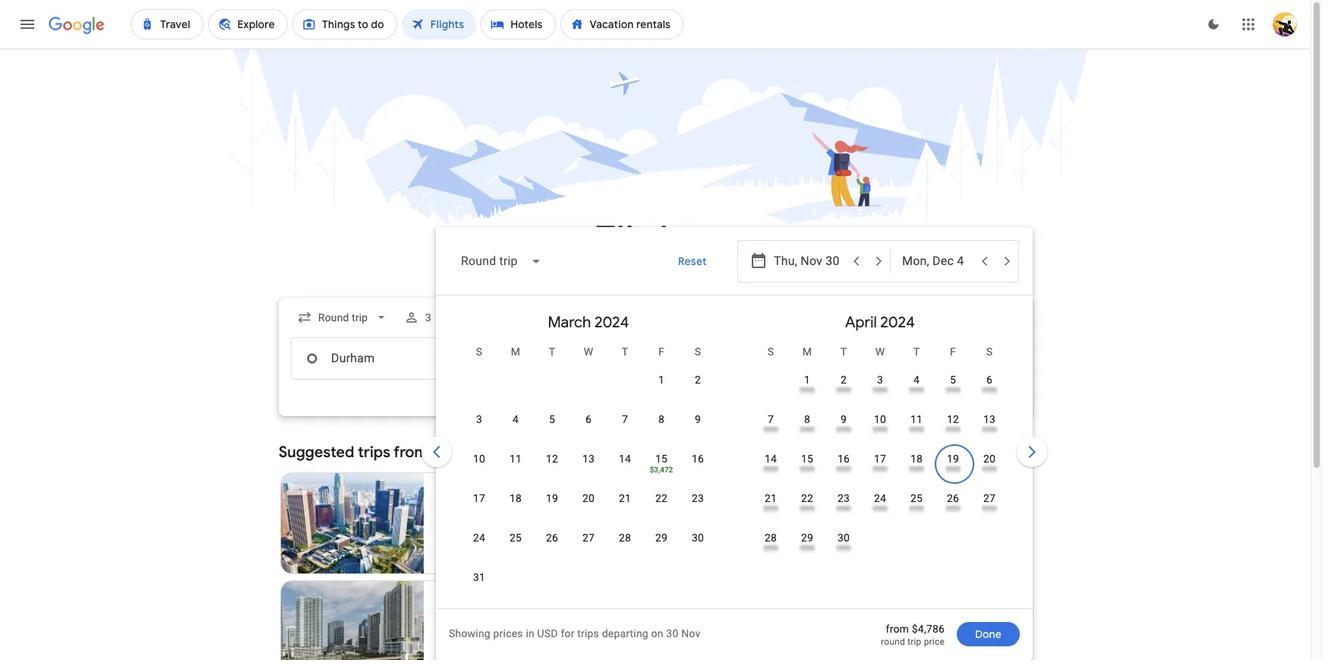 Task type: locate. For each thing, give the bounding box(es) containing it.
11 inside button
[[510, 453, 522, 465]]

from up round on the bottom of page
[[886, 623, 910, 635]]

12 inside 12 ????
[[948, 413, 960, 426]]

???? for 26
[[946, 505, 961, 514]]

27 ????
[[983, 492, 998, 514]]

3
[[426, 312, 432, 324], [878, 374, 884, 386], [476, 413, 483, 426]]

???? up wed, apr 24 element
[[873, 466, 888, 474]]

s left the swap origin and destination. image at the bottom of the page
[[476, 346, 483, 358]]

14
[[619, 453, 632, 465], [765, 453, 777, 465]]

row
[[644, 359, 717, 409], [790, 359, 1008, 409], [461, 405, 717, 448], [753, 405, 1008, 448], [461, 445, 717, 488], [753, 445, 1008, 488], [461, 484, 717, 527], [753, 484, 1008, 527], [461, 524, 717, 567], [753, 524, 862, 567]]

1 t from the left
[[549, 346, 556, 358]]

20 inside 20 ????
[[984, 453, 996, 465]]

26 inside button
[[546, 532, 559, 544]]

sat, apr 20 element
[[984, 451, 996, 467]]

5 inside button
[[549, 413, 556, 426]]

1 horizontal spatial 24
[[875, 492, 887, 505]]

1 left tue, apr 2 element
[[805, 374, 811, 386]]

30
[[692, 532, 704, 544], [838, 532, 850, 544], [667, 628, 679, 640]]

f inside march 2024 row group
[[659, 346, 665, 358]]

24 inside 24 ????
[[875, 492, 887, 505]]

???? up tue, apr 9 element
[[837, 387, 852, 395]]

???? up destinations at the bottom right
[[983, 426, 998, 435]]

25 down 18 button
[[510, 532, 522, 544]]

1 vertical spatial 11
[[510, 453, 522, 465]]

2024 right the march
[[595, 313, 630, 332]]

sun, apr 28 element
[[765, 530, 777, 546]]

19 inside button
[[546, 492, 559, 505]]

???? up tue, apr 16 element
[[837, 426, 852, 435]]

1 vertical spatial 25
[[510, 532, 522, 544]]

11 for 11
[[510, 453, 522, 465]]

s up sun, apr 7 element at the right bottom of the page
[[768, 346, 775, 358]]

1 horizontal spatial f
[[951, 346, 957, 358]]

12 down 5 button
[[546, 453, 559, 465]]

0 horizontal spatial 16
[[692, 453, 704, 465]]

1 horizontal spatial from
[[886, 623, 910, 635]]

???? right 24 ????
[[910, 505, 925, 514]]

m inside row group
[[511, 346, 521, 358]]

0 horizontal spatial 29
[[656, 532, 668, 544]]

0 vertical spatial 11
[[911, 413, 923, 426]]

???? up explore
[[910, 426, 925, 435]]

mon, mar 18 element
[[510, 491, 522, 506]]

1 21 from the left
[[619, 492, 632, 505]]

2 inside the "2 ????"
[[841, 374, 847, 386]]

12
[[948, 413, 960, 426], [546, 453, 559, 465]]

18 inside button
[[510, 492, 522, 505]]

2 21 from the left
[[765, 492, 777, 505]]

0 horizontal spatial trips
[[358, 443, 391, 462]]

???? up the mon, apr 29 element
[[800, 505, 815, 514]]

0 horizontal spatial 30
[[667, 628, 679, 640]]

13 inside 13 ????
[[984, 413, 996, 426]]

10 inside 10 ????
[[875, 413, 887, 426]]

0 horizontal spatial f
[[659, 346, 665, 358]]

0 vertical spatial 24
[[875, 492, 887, 505]]

min
[[541, 625, 559, 638]]

w for april
[[876, 346, 886, 358]]

0 horizontal spatial m
[[511, 346, 521, 358]]

f inside april 2024 row group
[[951, 346, 957, 358]]

1 horizontal spatial 28
[[765, 532, 777, 544]]

11
[[911, 413, 923, 426], [510, 453, 522, 465]]

16 down 9 ???? at the right
[[838, 453, 850, 465]]

1 horizontal spatial 20
[[984, 453, 996, 465]]

m inside april 2024 row group
[[803, 346, 812, 358]]

sun, apr 14 element
[[765, 451, 777, 467]]

thu, apr 11 element
[[911, 412, 923, 427]]

row containing 3
[[461, 405, 717, 448]]

???? left 27 ????
[[946, 505, 961, 514]]

2 horizontal spatial 2
[[841, 374, 847, 386]]

1 15 from the left
[[656, 453, 668, 465]]

0 horizontal spatial 21
[[619, 492, 632, 505]]

tue, apr 9 element
[[841, 412, 847, 427]]

???? up thu, apr 11 element
[[910, 387, 925, 395]]

change appearance image
[[1196, 6, 1233, 43]]

???? for 22
[[800, 505, 815, 514]]

1 vertical spatial 26
[[546, 532, 559, 544]]

wed, mar 20 element
[[583, 491, 595, 506]]

1 horizontal spatial 10
[[875, 413, 887, 426]]

explore destinations
[[912, 446, 1014, 460]]

11 button
[[498, 451, 534, 488]]

1 vertical spatial 10
[[473, 453, 486, 465]]

29 inside 29 button
[[656, 532, 668, 544]]

1 w from the left
[[584, 346, 594, 358]]

mon, mar 4 element
[[513, 412, 519, 427]]

10 down 3 ????
[[875, 413, 887, 426]]

28 inside 28 ????
[[765, 532, 777, 544]]

???? up sun, apr 21 element
[[764, 466, 779, 474]]

0 vertical spatial departure text field
[[774, 241, 844, 282]]

0 vertical spatial 25
[[911, 492, 923, 505]]

15 for 15 ????
[[802, 453, 814, 465]]

0 vertical spatial 12
[[948, 413, 960, 426]]

25 inside button
[[510, 532, 522, 544]]

1 vertical spatial 20
[[583, 492, 595, 505]]

23 down 16 button
[[692, 492, 704, 505]]

10 inside button
[[473, 453, 486, 465]]

2 hr 23 min
[[505, 625, 559, 638]]

sat, apr 6 element
[[987, 372, 993, 388]]

1 horizontal spatial 11
[[911, 413, 923, 426]]

showing
[[449, 628, 491, 640]]

2 7 from the left
[[768, 413, 774, 426]]

, 3472 us dollars element
[[650, 466, 674, 474]]

thu, mar 7 element
[[622, 412, 628, 427]]

31 button
[[461, 570, 498, 606]]

1 horizontal spatial 1
[[805, 374, 811, 386]]

round
[[882, 637, 906, 647]]

t down the march
[[549, 346, 556, 358]]

1 horizontal spatial 29
[[802, 532, 814, 544]]

20 inside button
[[583, 492, 595, 505]]

22 down the , 3472 us dollars element
[[656, 492, 668, 505]]

1 up search
[[659, 374, 665, 386]]

22 ????
[[800, 492, 815, 514]]

16
[[692, 453, 704, 465], [838, 453, 850, 465]]

23
[[692, 492, 704, 505], [838, 492, 850, 505], [526, 625, 538, 638]]

1 16 from the left
[[692, 453, 704, 465]]

6 for 6 ????
[[987, 374, 993, 386]]

None text field
[[291, 337, 505, 380]]

6 inside '6 ????'
[[987, 374, 993, 386]]

1 vertical spatial 18
[[510, 492, 522, 505]]

1 horizontal spatial 3
[[476, 413, 483, 426]]

wed, apr 10 element
[[875, 412, 887, 427]]

0 horizontal spatial 8
[[659, 413, 665, 426]]

f
[[659, 346, 665, 358], [951, 346, 957, 358]]

???? right 23 ????
[[873, 505, 888, 514]]

2 w from the left
[[876, 346, 886, 358]]

12 inside button
[[546, 453, 559, 465]]

29 ????
[[800, 532, 815, 553]]

14 inside 14 ????
[[765, 453, 777, 465]]

???? for 4
[[910, 387, 925, 395]]

9 for 9 ????
[[841, 413, 847, 426]]

1 vertical spatial 12
[[546, 453, 559, 465]]

6
[[987, 374, 993, 386], [586, 413, 592, 426]]

1 vertical spatial 24
[[473, 532, 486, 544]]

15 inside 15 $3,472
[[656, 453, 668, 465]]

0 vertical spatial 19
[[948, 453, 960, 465]]

???? up mon, apr 22 'element'
[[800, 466, 815, 474]]

for
[[561, 628, 575, 640]]

0 horizontal spatial 9
[[695, 413, 701, 426]]

17 inside 17 ????
[[875, 453, 887, 465]]

flights
[[594, 216, 718, 270]]

7
[[622, 413, 628, 426], [768, 413, 774, 426]]

row containing 17
[[461, 484, 717, 527]]

1 horizontal spatial 22
[[802, 492, 814, 505]]

1 2024 from the left
[[595, 313, 630, 332]]

1 horizontal spatial 7
[[768, 413, 774, 426]]

sat, mar 30 element
[[692, 530, 704, 546]]

0 vertical spatial trips
[[358, 443, 391, 462]]

row containing 28
[[753, 524, 862, 567]]

4 right "sun, mar 3" element
[[513, 413, 519, 426]]

11 for 11 ????
[[911, 413, 923, 426]]

1 horizontal spatial 6
[[987, 374, 993, 386]]

29 down 22 button on the bottom of the page
[[656, 532, 668, 544]]

1 horizontal spatial 18
[[911, 453, 923, 465]]

16 inside 16 ????
[[838, 453, 850, 465]]

0 vertical spatial 20
[[984, 453, 996, 465]]

1 vertical spatial departure text field
[[774, 338, 844, 379]]

2024
[[595, 313, 630, 332], [881, 313, 916, 332]]

11 down the 4 button
[[510, 453, 522, 465]]

20
[[984, 453, 996, 465], [583, 492, 595, 505]]

2 inside 2 button
[[695, 374, 701, 386]]

1 vertical spatial from
[[886, 623, 910, 635]]

7 ????
[[764, 413, 779, 435]]

m for april 2024
[[803, 346, 812, 358]]

14 down 7 button at the bottom
[[619, 453, 632, 465]]

grid
[[443, 302, 1027, 618]]

fri, apr 12 element
[[948, 412, 960, 427]]

2 dec from the top
[[436, 610, 455, 622]]

18 for 18 ????
[[911, 453, 923, 465]]

t up tue, apr 2 element
[[841, 346, 847, 358]]

m up mon, mar 4 element
[[511, 346, 521, 358]]

???? up wed, apr 10 element at the bottom
[[873, 387, 888, 395]]

25 inside the 25 ????
[[911, 492, 923, 505]]

0 horizontal spatial 26
[[546, 532, 559, 544]]

13 up destinations at the bottom right
[[984, 413, 996, 426]]

1 28 from the left
[[619, 532, 632, 544]]

2024 inside row group
[[595, 313, 630, 332]]

???? up sun, apr 28 element
[[764, 505, 779, 514]]

m up mon, apr 1 element
[[803, 346, 812, 358]]

15 up $3,472
[[656, 453, 668, 465]]

29 inside 29 ????
[[802, 532, 814, 544]]

???? up wed, apr 17 element at the bottom
[[873, 426, 888, 435]]

1 horizontal spatial 17
[[875, 453, 887, 465]]

2 1 from the left
[[805, 374, 811, 386]]

departure text field for return text box
[[774, 338, 844, 379]]

0 horizontal spatial 4
[[513, 413, 519, 426]]

25
[[911, 492, 923, 505], [510, 532, 522, 544]]

wed, mar 13 element
[[583, 451, 595, 467]]

4 left fri, apr 5 element
[[914, 374, 920, 386]]

???? for 24
[[873, 505, 888, 514]]

fri, mar 8 element
[[659, 412, 665, 427]]

thu, apr 18 element
[[911, 451, 923, 467]]

trips right the for
[[578, 628, 600, 640]]

???? right the 26 ????
[[983, 505, 998, 514]]

2 m from the left
[[803, 346, 812, 358]]

1 7 from the left
[[622, 413, 628, 426]]

dec down los
[[436, 502, 455, 514]]

Return text field
[[903, 241, 973, 282]]

f up fri, apr 5 element
[[951, 346, 957, 358]]

8 inside 8 button
[[659, 413, 665, 426]]

11 inside the 11 ????
[[911, 413, 923, 426]]

w for march
[[584, 346, 594, 358]]

row containing 10
[[461, 445, 717, 488]]

24 down 17 ????
[[875, 492, 887, 505]]

1 vertical spatial 4
[[513, 413, 519, 426]]

???? for 23
[[837, 505, 852, 514]]

1 f from the left
[[659, 346, 665, 358]]

allegiant image
[[436, 625, 448, 638]]

1 inside "1 ????"
[[805, 374, 811, 386]]

27 for 27
[[583, 532, 595, 544]]

4 for 4 ????
[[914, 374, 920, 386]]

13 for 13
[[583, 453, 595, 465]]

7 for 7
[[622, 413, 628, 426]]

5 for 5 ????
[[951, 374, 957, 386]]

2024 right april
[[881, 313, 916, 332]]

???? right 28 ????
[[800, 545, 815, 553]]

0 horizontal spatial 3
[[426, 312, 432, 324]]

s
[[476, 346, 483, 358], [695, 346, 702, 358], [768, 346, 775, 358], [987, 346, 993, 358]]

2 for 2
[[695, 374, 701, 386]]

???? up explore destinations
[[946, 426, 961, 435]]

trips inside the flight search field
[[578, 628, 600, 640]]

w inside march 2024 row group
[[584, 346, 594, 358]]

16 button
[[680, 451, 717, 488]]

2 22 from the left
[[802, 492, 814, 505]]

dec up allegiant icon
[[436, 610, 455, 622]]

tue, apr 16 element
[[838, 451, 850, 467]]

9 down 2 button
[[695, 413, 701, 426]]

mon, apr 22 element
[[802, 491, 814, 506]]

f for march 2024
[[659, 346, 665, 358]]

21
[[619, 492, 632, 505], [765, 492, 777, 505]]

9 inside 9 ????
[[841, 413, 847, 426]]

14 for 14
[[619, 453, 632, 465]]

23 inside button
[[692, 492, 704, 505]]

0 horizontal spatial w
[[584, 346, 594, 358]]

7 inside button
[[622, 413, 628, 426]]

13 down 6 button
[[583, 453, 595, 465]]

5 button
[[534, 412, 571, 448]]

22 down 15 ????
[[802, 492, 814, 505]]

2 horizontal spatial 23
[[838, 492, 850, 505]]

0 horizontal spatial 25
[[510, 532, 522, 544]]

30 ????
[[837, 532, 852, 553]]

27
[[984, 492, 996, 505], [583, 532, 595, 544]]

s up sat, apr 6 element
[[987, 346, 993, 358]]

28 down 21 button
[[619, 532, 632, 544]]

9 for 9
[[695, 413, 701, 426]]

0 vertical spatial 6
[[987, 374, 993, 386]]

7 right wed, mar 6 element
[[622, 413, 628, 426]]

1 vertical spatial 27
[[583, 532, 595, 544]]

fri, mar 22 element
[[656, 491, 668, 506]]

2 right fri, mar 1 'element'
[[695, 374, 701, 386]]

???? down explore
[[910, 466, 925, 474]]

1 horizontal spatial 2
[[695, 374, 701, 386]]

8 inside 8 ????
[[805, 413, 811, 426]]

5 right thu, apr 4 element
[[951, 374, 957, 386]]

wed, apr 24 element
[[875, 491, 887, 506]]

reset
[[679, 255, 707, 268]]

16 inside button
[[692, 453, 704, 465]]

showing prices in usd for trips departing on 30 nov
[[449, 628, 701, 640]]

17 inside button
[[473, 492, 486, 505]]

???? for 8
[[800, 426, 815, 435]]

fri, apr 26 element
[[948, 491, 960, 506]]

29 for 29 ????
[[802, 532, 814, 544]]

9 down the "2 ????"
[[841, 413, 847, 426]]

1 22 from the left
[[656, 492, 668, 505]]

1 vertical spatial 5
[[549, 413, 556, 426]]

1 dec from the top
[[436, 502, 455, 514]]

Return text field
[[903, 338, 973, 379]]

1 vertical spatial dec
[[436, 610, 455, 622]]

28 for 28 ????
[[765, 532, 777, 544]]

sat, apr 13 element
[[984, 412, 996, 427]]

26 down the 19 ????
[[948, 492, 960, 505]]

1 horizontal spatial 13
[[984, 413, 996, 426]]

22 inside 22 ????
[[802, 492, 814, 505]]

2 9 from the left
[[841, 413, 847, 426]]

???? for 6
[[983, 387, 998, 395]]

26 ????
[[946, 492, 961, 514]]

1 vertical spatial 19
[[546, 492, 559, 505]]

0 vertical spatial dec
[[436, 502, 455, 514]]

6 right fri, apr 5 element
[[987, 374, 993, 386]]

2 29 from the left
[[802, 532, 814, 544]]

30 down 23 button
[[692, 532, 704, 544]]

nonstop
[[454, 625, 496, 638]]

21 down 14 ????
[[765, 492, 777, 505]]

10 down 3 button
[[473, 453, 486, 465]]

4
[[914, 374, 920, 386], [513, 413, 519, 426]]

13 inside button
[[583, 453, 595, 465]]

1 vertical spatial 3
[[878, 374, 884, 386]]

0 horizontal spatial 18
[[510, 492, 522, 505]]

t down "march 2024"
[[622, 346, 629, 358]]

???? down explore destinations button
[[946, 466, 961, 474]]

2 inside suggested trips from memphis region
[[505, 625, 511, 638]]

spirit image
[[436, 517, 448, 530]]

9 inside button
[[695, 413, 701, 426]]

???? for 13
[[983, 426, 998, 435]]

4 inside the 4 button
[[513, 413, 519, 426]]

7 inside 7 ????
[[768, 413, 774, 426]]

27 inside button
[[583, 532, 595, 544]]

1 horizontal spatial 5
[[951, 374, 957, 386]]

5
[[951, 374, 957, 386], [549, 413, 556, 426]]

s up "sat, mar 2" element
[[695, 346, 702, 358]]

15
[[656, 453, 668, 465], [802, 453, 814, 465]]

22 inside button
[[656, 492, 668, 505]]

4 s from the left
[[987, 346, 993, 358]]

1 horizontal spatial 2024
[[881, 313, 916, 332]]

0 horizontal spatial 27
[[583, 532, 595, 544]]

april
[[846, 313, 877, 332]]

8
[[659, 413, 665, 426], [805, 413, 811, 426]]

next image
[[1014, 434, 1051, 470]]

0 horizontal spatial 23
[[526, 625, 538, 638]]

1 horizontal spatial 12
[[948, 413, 960, 426]]

13 button
[[571, 451, 607, 488]]

2 f from the left
[[951, 346, 957, 358]]

2024 inside row group
[[881, 313, 916, 332]]

0 horizontal spatial 2
[[505, 625, 511, 638]]

1 for 1
[[659, 374, 665, 386]]

19 for 19 ????
[[948, 453, 960, 465]]

0 horizontal spatial 22
[[656, 492, 668, 505]]

22 button
[[644, 491, 680, 527]]

1 horizontal spatial 9
[[841, 413, 847, 426]]

27 down 20 button
[[583, 532, 595, 544]]

30 right on
[[667, 628, 679, 640]]

24 down 17 button
[[473, 532, 486, 544]]

26 down 19 button
[[546, 532, 559, 544]]

7 left mon, apr 8 element
[[768, 413, 774, 426]]

28 for 28
[[619, 532, 632, 544]]

1 horizontal spatial 4
[[914, 374, 920, 386]]

0 horizontal spatial 14
[[619, 453, 632, 465]]

22 for 22
[[656, 492, 668, 505]]

2 left hr
[[505, 625, 511, 638]]

6 ????
[[983, 374, 998, 395]]

1 inside button
[[659, 374, 665, 386]]

tue, apr 23 element
[[838, 491, 850, 506]]

30 inside button
[[692, 532, 704, 544]]

0 vertical spatial 26
[[948, 492, 960, 505]]

15 down 8 ????
[[802, 453, 814, 465]]

19
[[948, 453, 960, 465], [546, 492, 559, 505]]

7 button
[[607, 412, 644, 448]]

2 right mon, apr 1 element
[[841, 374, 847, 386]]

19 inside the 19 ????
[[948, 453, 960, 465]]

0 horizontal spatial 1
[[659, 374, 665, 386]]

29 down 22 ????
[[802, 532, 814, 544]]

20 for 20
[[583, 492, 595, 505]]

from left memphis
[[394, 443, 428, 462]]

1 9 from the left
[[695, 413, 701, 426]]

tue, apr 30 element
[[838, 530, 850, 546]]

23 inside suggested trips from memphis region
[[526, 625, 538, 638]]

trips right suggested
[[358, 443, 391, 462]]

18 inside 18 ????
[[911, 453, 923, 465]]

???? for 29
[[800, 545, 815, 553]]

suggested trips from memphis region
[[279, 435, 1033, 660]]

???? up mon, apr 15 element
[[800, 426, 815, 435]]

1 vertical spatial trips
[[578, 628, 600, 640]]

0 horizontal spatial 12
[[546, 453, 559, 465]]

0 horizontal spatial 10
[[473, 453, 486, 465]]

march
[[548, 313, 591, 332]]

w down "march 2024"
[[584, 346, 594, 358]]

4 inside 4 ????
[[914, 374, 920, 386]]

1 horizontal spatial 15
[[802, 453, 814, 465]]

fri, mar 15 element
[[656, 451, 668, 467]]

fri, apr 19 element
[[948, 451, 960, 467]]

Flight search field
[[267, 227, 1051, 660]]

sat, mar 9 element
[[695, 412, 701, 427]]

1 1 from the left
[[659, 374, 665, 386]]

6 button
[[571, 412, 607, 448]]

1 m from the left
[[511, 346, 521, 358]]

0 vertical spatial 18
[[911, 453, 923, 465]]

sun, apr 21 element
[[765, 491, 777, 506]]

???? up fri, apr 12 element
[[946, 387, 961, 395]]

???? for 30
[[837, 545, 852, 553]]

1 vertical spatial 13
[[583, 453, 595, 465]]

1 8 from the left
[[659, 413, 665, 426]]

2 horizontal spatial 3
[[878, 374, 884, 386]]

21 inside button
[[619, 492, 632, 505]]

13 ????
[[983, 413, 998, 435]]

30 inside 30 ????
[[838, 532, 850, 544]]

28 inside button
[[619, 532, 632, 544]]

???? up mon, apr 8 element
[[800, 387, 815, 395]]

dec inside miami dec 10 – 17
[[436, 610, 455, 622]]

???? up sat, apr 13 element
[[983, 387, 998, 395]]

trips
[[358, 443, 391, 462], [578, 628, 600, 640]]

3 inside 3 button
[[476, 413, 483, 426]]

from
[[394, 443, 428, 462], [886, 623, 910, 635]]

26 for 26
[[546, 532, 559, 544]]

16 down 9 button
[[692, 453, 704, 465]]

5 inside 5 ????
[[951, 374, 957, 386]]

0 horizontal spatial 15
[[656, 453, 668, 465]]

21 ????
[[764, 492, 779, 514]]

1 horizontal spatial 14
[[765, 453, 777, 465]]

???? for 21
[[764, 505, 779, 514]]

21 inside 21 ????
[[765, 492, 777, 505]]

24
[[875, 492, 887, 505], [473, 532, 486, 544]]

17 for 17
[[473, 492, 486, 505]]

thu, mar 14 element
[[619, 451, 632, 467]]

3 t from the left
[[841, 346, 847, 358]]

1 departure text field from the top
[[774, 241, 844, 282]]

0 vertical spatial 4
[[914, 374, 920, 386]]

13
[[984, 413, 996, 426], [583, 453, 595, 465]]

2 2024 from the left
[[881, 313, 916, 332]]

 image
[[499, 624, 502, 639]]

???? for 20
[[983, 466, 998, 474]]

6 left thu, mar 7 element
[[586, 413, 592, 426]]

23 inside 23 ????
[[838, 492, 850, 505]]

???? up the sun, apr 14 element
[[764, 426, 779, 435]]

27 inside 27 ????
[[984, 492, 996, 505]]

Departure text field
[[774, 241, 844, 282], [774, 338, 844, 379]]

1 horizontal spatial 23
[[692, 492, 704, 505]]

sat, apr 27 element
[[984, 491, 996, 506]]

1 horizontal spatial 16
[[838, 453, 850, 465]]

0 vertical spatial 3
[[426, 312, 432, 324]]

5 left wed, mar 6 element
[[549, 413, 556, 426]]

f up fri, mar 1 'element'
[[659, 346, 665, 358]]

0 horizontal spatial 7
[[622, 413, 628, 426]]

0 horizontal spatial 20
[[583, 492, 595, 505]]

6 inside button
[[586, 413, 592, 426]]

2 vertical spatial 3
[[476, 413, 483, 426]]

0 horizontal spatial 11
[[510, 453, 522, 465]]

21 down 14 "button"
[[619, 492, 632, 505]]

1 14 from the left
[[619, 453, 632, 465]]

17 for 17 ????
[[875, 453, 887, 465]]

2 8 from the left
[[805, 413, 811, 426]]

14 for 14 ????
[[765, 453, 777, 465]]

27 down 20 ????
[[984, 492, 996, 505]]

12 up explore destinations
[[948, 413, 960, 426]]

0 vertical spatial from
[[394, 443, 428, 462]]

4 t from the left
[[914, 346, 920, 358]]

???? left 29 ????
[[764, 545, 779, 553]]

0 horizontal spatial 24
[[473, 532, 486, 544]]

2 departure text field from the top
[[774, 338, 844, 379]]

t up thu, apr 4 element
[[914, 346, 920, 358]]

$3,472
[[650, 466, 674, 474]]

1 horizontal spatial 27
[[984, 492, 996, 505]]

suggested
[[279, 443, 355, 462]]

0 horizontal spatial from
[[394, 443, 428, 462]]

24 inside button
[[473, 532, 486, 544]]

dec
[[436, 502, 455, 514], [436, 610, 455, 622]]

grid containing march 2024
[[443, 302, 1027, 618]]

30 down 23 ????
[[838, 532, 850, 544]]

15 inside 15 ????
[[802, 453, 814, 465]]

19 for 19
[[546, 492, 559, 505]]

1 horizontal spatial 21
[[765, 492, 777, 505]]

14 down 7 ????
[[765, 453, 777, 465]]

2 15 from the left
[[802, 453, 814, 465]]

26 inside the 26 ????
[[948, 492, 960, 505]]

2 14 from the left
[[765, 453, 777, 465]]

8 for 8
[[659, 413, 665, 426]]

2 28 from the left
[[765, 532, 777, 544]]

prices
[[494, 628, 523, 640]]

???? down destinations at the bottom right
[[983, 466, 998, 474]]

row containing 14
[[753, 445, 1008, 488]]

11 down 4 ????
[[911, 413, 923, 426]]

2 16 from the left
[[838, 453, 850, 465]]

???? right 29 ????
[[837, 545, 852, 553]]

mon, apr 15 element
[[802, 451, 814, 467]]

0 horizontal spatial 13
[[583, 453, 595, 465]]

w inside april 2024 row group
[[876, 346, 886, 358]]

18 down 11 button
[[510, 492, 522, 505]]

23 down 16 ????
[[838, 492, 850, 505]]

1 horizontal spatial trips
[[578, 628, 600, 640]]

w
[[584, 346, 594, 358], [876, 346, 886, 358]]

???? for 11
[[910, 426, 925, 435]]

sat, mar 16 element
[[692, 451, 704, 467]]

14 inside "button"
[[619, 453, 632, 465]]

0 vertical spatial 5
[[951, 374, 957, 386]]

march 2024 row group
[[443, 302, 735, 606]]

None field
[[449, 243, 554, 280], [291, 304, 395, 331], [449, 243, 554, 280], [291, 304, 395, 331]]

???? up tue, apr 23 element
[[837, 466, 852, 474]]

0 vertical spatial 17
[[875, 453, 887, 465]]

1 horizontal spatial 8
[[805, 413, 811, 426]]

trips inside region
[[358, 443, 391, 462]]

18 down the 11 ????
[[911, 453, 923, 465]]

1 29 from the left
[[656, 532, 668, 544]]

1 horizontal spatial 19
[[948, 453, 960, 465]]

22
[[656, 492, 668, 505], [802, 492, 814, 505]]

13 for 13 ????
[[984, 413, 996, 426]]

search
[[649, 408, 684, 422]]



Task type: vqa. For each thing, say whether or not it's contained in the screenshot.
the left 17
yes



Task type: describe. For each thing, give the bounding box(es) containing it.
17 button
[[461, 491, 498, 527]]

2 button
[[680, 372, 717, 409]]

on
[[652, 628, 664, 640]]

row containing 7
[[753, 405, 1008, 448]]

tue, mar 5 element
[[549, 412, 556, 427]]

tue, mar 26 element
[[546, 530, 559, 546]]

mon, mar 11 element
[[510, 451, 522, 467]]

12 for 12
[[546, 453, 559, 465]]

???? for 16
[[837, 466, 852, 474]]

25 for 25 ????
[[911, 492, 923, 505]]

miami
[[436, 593, 471, 609]]

???? for 14
[[764, 466, 779, 474]]

???? for 7
[[764, 426, 779, 435]]

8 for 8 ????
[[805, 413, 811, 426]]

31
[[473, 571, 486, 584]]

15 for 15 $3,472
[[656, 453, 668, 465]]

3 button
[[461, 412, 498, 448]]

24 button
[[461, 530, 498, 567]]

23 for 23 ????
[[838, 492, 850, 505]]

fri, apr 5 element
[[951, 372, 957, 388]]

23 ????
[[837, 492, 852, 514]]

search button
[[616, 400, 696, 430]]

10 for 10 ????
[[875, 413, 887, 426]]

24 for 24 ????
[[875, 492, 887, 505]]

19 ????
[[946, 453, 961, 474]]

12 button
[[534, 451, 571, 488]]

m for march 2024
[[511, 346, 521, 358]]

3 inside 3 ????
[[878, 374, 884, 386]]

24 ????
[[873, 492, 888, 514]]

f for april 2024
[[951, 346, 957, 358]]

mon, apr 8 element
[[805, 412, 811, 427]]

???? for 10
[[873, 426, 888, 435]]

???? for 12
[[946, 426, 961, 435]]

9 button
[[680, 412, 717, 448]]

10 button
[[461, 451, 498, 488]]

21 for 21
[[619, 492, 632, 505]]

29 for 29
[[656, 532, 668, 544]]

25 for 25
[[510, 532, 522, 544]]

fri, mar 1 element
[[659, 372, 665, 388]]

1 button
[[644, 372, 680, 409]]

28 ????
[[764, 532, 779, 553]]

departing
[[602, 628, 649, 640]]

nov
[[682, 628, 701, 640]]

3 inside 3 popup button
[[426, 312, 432, 324]]

21 for 21 ????
[[765, 492, 777, 505]]

row containing 21
[[753, 484, 1008, 527]]

wed, apr 17 element
[[875, 451, 887, 467]]

18 ????
[[910, 453, 925, 474]]

17 ????
[[873, 453, 888, 474]]

sun, mar 24 element
[[473, 530, 486, 546]]

19 button
[[534, 491, 571, 527]]

thu, mar 21 element
[[619, 491, 632, 506]]

4 for 4
[[513, 413, 519, 426]]

tue, mar 12 element
[[546, 451, 559, 467]]

wed, mar 27 element
[[583, 530, 595, 546]]

1 s from the left
[[476, 346, 483, 358]]

april 2024
[[846, 313, 916, 332]]

30 button
[[680, 530, 717, 567]]

4 button
[[498, 412, 534, 448]]

mon, apr 1 element
[[805, 372, 811, 388]]

???? for 9
[[837, 426, 852, 435]]

???? for 28
[[764, 545, 779, 553]]

6 for 6
[[586, 413, 592, 426]]

12 for 12 ????
[[948, 413, 960, 426]]

18 for 18
[[510, 492, 522, 505]]

21 button
[[607, 491, 644, 527]]

wed, mar 6 element
[[586, 412, 592, 427]]

12 ????
[[946, 413, 961, 435]]

suggested trips from memphis
[[279, 443, 496, 462]]

3 ????
[[873, 374, 888, 395]]

16 for 16 ????
[[838, 453, 850, 465]]

4 ????
[[910, 374, 925, 395]]

18 button
[[498, 491, 534, 527]]

???? for 18
[[910, 466, 925, 474]]

from inside suggested trips from memphis region
[[394, 443, 428, 462]]

15 ????
[[800, 453, 815, 474]]

1 ????
[[800, 374, 815, 395]]

2 t from the left
[[622, 346, 629, 358]]

mon, apr 29 element
[[802, 530, 814, 546]]

tue, mar 19 element
[[546, 491, 559, 506]]

9 ????
[[837, 413, 852, 435]]

swap origin and destination. image
[[499, 350, 517, 368]]

thu, apr 25 element
[[911, 491, 923, 506]]

explore destinations button
[[894, 441, 1033, 465]]

3 button
[[398, 299, 459, 336]]

sat, mar 23 element
[[692, 491, 704, 506]]

10 for 10
[[473, 453, 486, 465]]

16 for 16
[[692, 453, 704, 465]]

in
[[526, 628, 535, 640]]

thu, apr 4 element
[[914, 372, 920, 388]]

25 button
[[498, 530, 534, 567]]

20 ????
[[983, 453, 998, 474]]

2 for 2 hr 23 min
[[505, 625, 511, 638]]

???? for 25
[[910, 505, 925, 514]]

14 button
[[607, 451, 644, 488]]

10 – 17
[[457, 610, 494, 622]]

sun, mar 17 element
[[473, 491, 486, 506]]

march 2024
[[548, 313, 630, 332]]

$4,786
[[912, 623, 945, 635]]

1 for 1 ????
[[805, 374, 811, 386]]

row containing 24
[[461, 524, 717, 567]]

???? for 15
[[800, 466, 815, 474]]

2 s from the left
[[695, 346, 702, 358]]

???? for 2
[[837, 387, 852, 395]]

mon, mar 25 element
[[510, 530, 522, 546]]

2 – 9
[[457, 502, 481, 514]]

???? for 5
[[946, 387, 961, 395]]

hr
[[514, 625, 523, 638]]

wed, apr 3 element
[[878, 372, 884, 388]]

angeles
[[458, 486, 504, 501]]

sun, mar 10 element
[[473, 451, 486, 467]]

26 button
[[534, 530, 571, 567]]

???? for 17
[[873, 466, 888, 474]]

24 for 24
[[473, 532, 486, 544]]

explore
[[912, 446, 949, 460]]

28 button
[[607, 530, 644, 567]]

14 ????
[[764, 453, 779, 474]]

fri, mar 29 element
[[656, 530, 668, 546]]

5 ????
[[946, 374, 961, 395]]

20 for 20 ????
[[984, 453, 996, 465]]

main menu image
[[18, 15, 36, 33]]

sun, apr 7 element
[[768, 412, 774, 427]]

sun, mar 3 element
[[476, 412, 483, 427]]

22 for 22 ????
[[802, 492, 814, 505]]

2 ????
[[837, 374, 852, 395]]

from inside from $4,786 round trip price
[[886, 623, 910, 635]]

reset button
[[661, 243, 726, 280]]

27 button
[[571, 530, 607, 567]]

price
[[925, 637, 945, 647]]

miami dec 10 – 17
[[436, 593, 494, 622]]

5 for 5
[[549, 413, 556, 426]]

23 for 23
[[692, 492, 704, 505]]

7 for 7 ????
[[768, 413, 774, 426]]

tue, apr 2 element
[[841, 372, 847, 388]]

usd
[[538, 628, 558, 640]]

april 2024 row group
[[735, 302, 1027, 603]]

???? for 3
[[873, 387, 888, 395]]

11 ????
[[910, 413, 925, 435]]

26 for 26 ????
[[948, 492, 960, 505]]

30 for 30 ????
[[838, 532, 850, 544]]

los angeles dec 2 – 9
[[436, 486, 504, 514]]

2024 for april 2024
[[881, 313, 916, 332]]

8 ????
[[800, 413, 815, 435]]

destinations
[[952, 446, 1014, 460]]

from $4,786 round trip price
[[882, 623, 945, 647]]

???? for 27
[[983, 505, 998, 514]]

30 for 30
[[692, 532, 704, 544]]

done
[[976, 628, 1002, 641]]

25 ????
[[910, 492, 925, 514]]

previous image
[[419, 434, 455, 470]]

20 button
[[571, 491, 607, 527]]

thu, mar 28 element
[[619, 530, 632, 546]]

sun, mar 31 element
[[473, 570, 486, 585]]

los
[[436, 486, 456, 501]]

2 for 2 ????
[[841, 374, 847, 386]]

grid inside the flight search field
[[443, 302, 1027, 618]]

2024 for march 2024
[[595, 313, 630, 332]]

23 button
[[680, 491, 717, 527]]

sat, mar 2 element
[[695, 372, 701, 388]]

???? for 1
[[800, 387, 815, 395]]

???? for 19
[[946, 466, 961, 474]]

memphis
[[432, 443, 496, 462]]

10 ????
[[873, 413, 888, 435]]

29 button
[[644, 530, 680, 567]]

dec inside los angeles dec 2 – 9
[[436, 502, 455, 514]]

departure text field for return text field at the top right of page
[[774, 241, 844, 282]]

27 for 27 ????
[[984, 492, 996, 505]]

16 ????
[[837, 453, 852, 474]]

3 s from the left
[[768, 346, 775, 358]]

15 $3,472
[[650, 453, 674, 474]]

trip
[[908, 637, 922, 647]]



